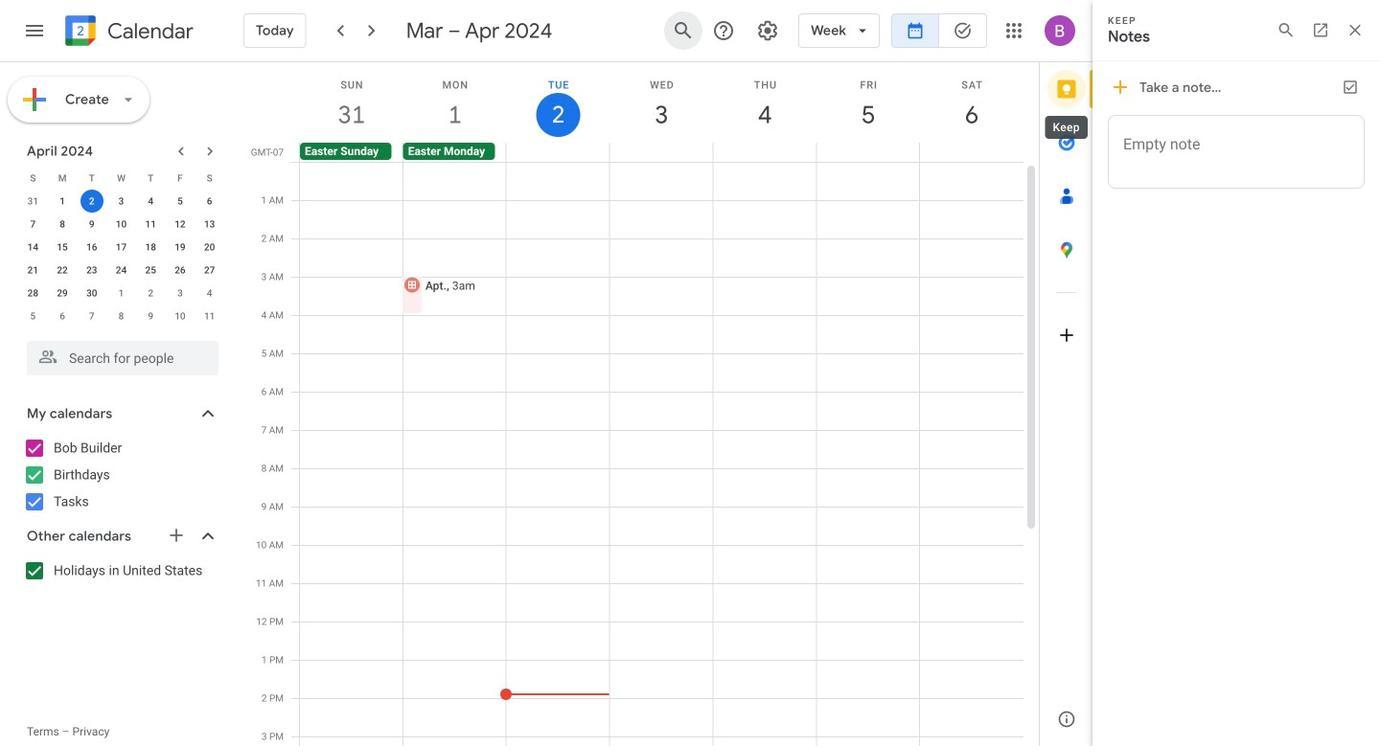 Task type: vqa. For each thing, say whether or not it's contained in the screenshot.
23 'Element'
yes



Task type: locate. For each thing, give the bounding box(es) containing it.
may 7 element
[[80, 305, 103, 328]]

may 10 element
[[169, 305, 192, 328]]

26 element
[[169, 259, 192, 282]]

3 element
[[110, 190, 133, 213]]

heading
[[104, 20, 194, 43]]

27 element
[[198, 259, 221, 282]]

Search for people text field
[[38, 341, 207, 376]]

7 element
[[21, 213, 44, 236]]

row
[[291, 143, 1039, 162], [291, 162, 1024, 747], [18, 167, 224, 190], [18, 190, 224, 213], [18, 213, 224, 236], [18, 236, 224, 259], [18, 259, 224, 282], [18, 282, 224, 305], [18, 305, 224, 328]]

21 element
[[21, 259, 44, 282]]

grid
[[245, 62, 1039, 747]]

heading inside calendar element
[[104, 20, 194, 43]]

8 element
[[51, 213, 74, 236]]

19 element
[[169, 236, 192, 259]]

24 element
[[110, 259, 133, 282]]

may 6 element
[[51, 305, 74, 328]]

15 element
[[51, 236, 74, 259]]

main drawer image
[[23, 19, 46, 42]]

17 element
[[110, 236, 133, 259]]

cell inside april 2024 "grid"
[[77, 190, 107, 213]]

row group
[[18, 190, 224, 328]]

5 element
[[169, 190, 192, 213]]

18 element
[[139, 236, 162, 259]]

support image
[[712, 19, 735, 42]]

None search field
[[0, 334, 238, 376]]

may 2 element
[[139, 282, 162, 305]]

22 element
[[51, 259, 74, 282]]

20 element
[[198, 236, 221, 259]]

11 element
[[139, 213, 162, 236]]

cell
[[507, 143, 610, 162], [610, 143, 713, 162], [713, 143, 816, 162], [816, 143, 920, 162], [300, 162, 403, 747], [402, 162, 507, 747], [501, 162, 610, 747], [610, 162, 714, 747], [714, 162, 817, 747], [817, 162, 920, 747], [920, 162, 1024, 747], [77, 190, 107, 213]]

25 element
[[139, 259, 162, 282]]

tab list
[[1040, 62, 1094, 693]]

12 element
[[169, 213, 192, 236]]

28 element
[[21, 282, 44, 305]]

10 element
[[110, 213, 133, 236]]



Task type: describe. For each thing, give the bounding box(es) containing it.
1 element
[[51, 190, 74, 213]]

april 2024 grid
[[18, 167, 224, 328]]

14 element
[[21, 236, 44, 259]]

may 5 element
[[21, 305, 44, 328]]

settings menu image
[[756, 19, 779, 42]]

16 element
[[80, 236, 103, 259]]

calendar element
[[61, 12, 194, 54]]

29 element
[[51, 282, 74, 305]]

march 31 element
[[21, 190, 44, 213]]

my calendars list
[[4, 433, 238, 518]]

may 11 element
[[198, 305, 221, 328]]

13 element
[[198, 213, 221, 236]]

may 9 element
[[139, 305, 162, 328]]

2, today element
[[80, 190, 103, 213]]

6 element
[[198, 190, 221, 213]]

may 8 element
[[110, 305, 133, 328]]

may 3 element
[[169, 282, 192, 305]]

may 1 element
[[110, 282, 133, 305]]

30 element
[[80, 282, 103, 305]]

23 element
[[80, 259, 103, 282]]

add other calendars image
[[167, 526, 186, 545]]

may 4 element
[[198, 282, 221, 305]]

9 element
[[80, 213, 103, 236]]

4 element
[[139, 190, 162, 213]]



